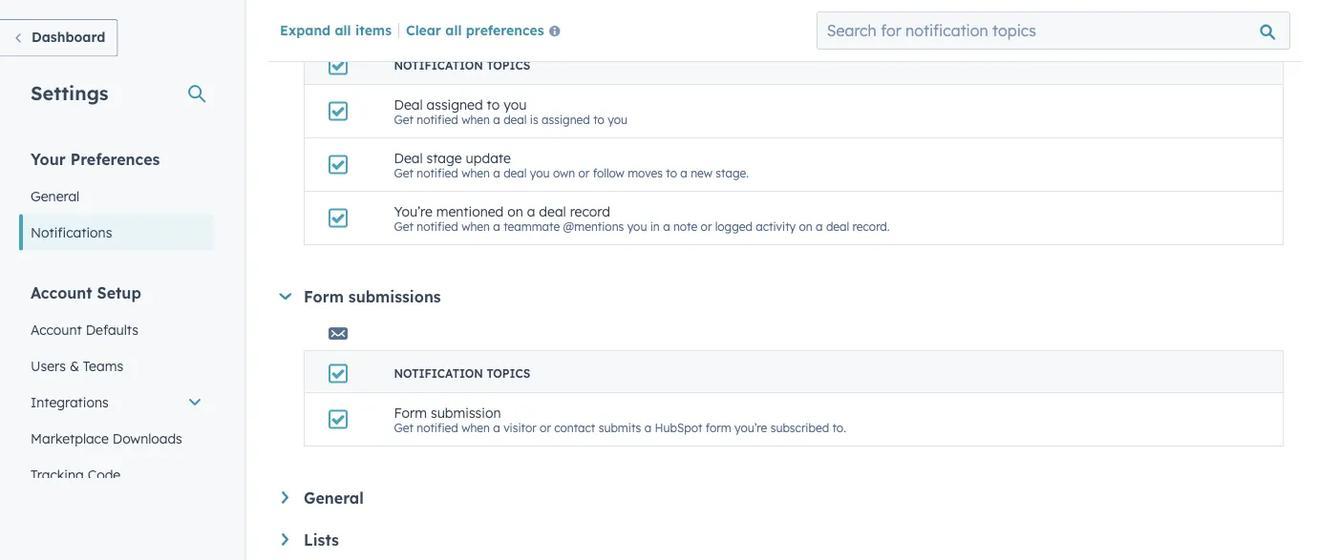Task type: describe. For each thing, give the bounding box(es) containing it.
0 horizontal spatial to
[[487, 96, 500, 112]]

deal stage update get notified when a deal you own or follow moves to a new stage.
[[394, 149, 749, 180]]

&
[[70, 358, 79, 374]]

a left 'teammate'
[[493, 219, 500, 234]]

users & teams
[[31, 358, 123, 374]]

items
[[355, 21, 392, 38]]

general inside your preferences 'element'
[[31, 188, 80, 204]]

you're mentioned on a deal record get notified when a teammate @mentions you in a note or logged activity on a deal record.
[[394, 203, 890, 234]]

when inside deal stage update get notified when a deal you own or follow moves to a new stage.
[[462, 166, 490, 180]]

dashboard link
[[0, 19, 118, 57]]

in
[[650, 219, 660, 234]]

general link
[[19, 178, 214, 214]]

0 horizontal spatial on
[[507, 203, 523, 219]]

setup
[[97, 283, 141, 302]]

code
[[88, 467, 121, 483]]

marketplace downloads link
[[19, 421, 214, 457]]

logged
[[715, 219, 753, 234]]

you inside deal stage update get notified when a deal you own or follow moves to a new stage.
[[530, 166, 550, 180]]

get inside deal stage update get notified when a deal you own or follow moves to a new stage.
[[394, 166, 414, 180]]

you inside you're mentioned on a deal record get notified when a teammate @mentions you in a note or logged activity on a deal record.
[[627, 219, 647, 234]]

1 notification from the top
[[394, 58, 483, 73]]

when inside you're mentioned on a deal record get notified when a teammate @mentions you in a note or logged activity on a deal record.
[[462, 219, 490, 234]]

or inside deal stage update get notified when a deal you own or follow moves to a new stage.
[[578, 166, 590, 180]]

marketplace
[[31, 430, 109, 447]]

account for account setup
[[31, 283, 92, 302]]

tracking code
[[31, 467, 121, 483]]

your preferences element
[[19, 149, 214, 251]]

@mentions
[[563, 219, 624, 234]]

form submissions
[[304, 288, 441, 307]]

1 notification topics from the top
[[394, 58, 530, 73]]

notified inside the deal assigned to you get notified when a deal is assigned to you
[[417, 112, 458, 127]]

subscribed
[[771, 421, 829, 435]]

expand all items button
[[280, 21, 392, 38]]

users & teams link
[[19, 348, 214, 385]]

a right activity
[[816, 219, 823, 234]]

you up the follow
[[608, 112, 628, 127]]

a right submits
[[645, 421, 652, 435]]

2 notification topics from the top
[[394, 367, 530, 381]]

deal left "record"
[[539, 203, 566, 219]]

lists
[[304, 531, 339, 550]]

integrations button
[[19, 385, 214, 421]]

stage.
[[716, 166, 749, 180]]

preferences
[[70, 150, 160, 169]]

notifications link
[[19, 214, 214, 251]]

deal left record.
[[826, 219, 849, 234]]

stage
[[427, 149, 462, 166]]

2 topics from the top
[[487, 367, 530, 381]]

a left new
[[681, 166, 688, 180]]

caret image for general
[[282, 492, 289, 504]]

you left the 'is'
[[504, 96, 527, 112]]

submission
[[431, 404, 501, 421]]

teams
[[83, 358, 123, 374]]

account setup element
[[19, 282, 214, 561]]

caret image for lists
[[282, 534, 289, 546]]

activity
[[756, 219, 796, 234]]

you're
[[394, 203, 433, 219]]

a inside the deal assigned to you get notified when a deal is assigned to you
[[493, 112, 500, 127]]

all for clear
[[445, 21, 462, 38]]

tracking
[[31, 467, 84, 483]]

notifications
[[31, 224, 112, 241]]

is
[[530, 112, 539, 127]]

submissions
[[348, 288, 441, 307]]

follow
[[593, 166, 625, 180]]

get inside form submission get notified when a visitor or contact submits a hubspot form you're subscribed to.
[[394, 421, 414, 435]]

deal assigned to you get notified when a deal is assigned to you
[[394, 96, 628, 127]]

downloads
[[112, 430, 182, 447]]

1 horizontal spatial assigned
[[542, 112, 590, 127]]



Task type: vqa. For each thing, say whether or not it's contained in the screenshot.
the This inside the This Action Will Remove Your User From This Account. If You'Re Part Of Other Accounts, You'Ll Still Have Access To Them.
no



Task type: locate. For each thing, give the bounding box(es) containing it.
topics
[[487, 58, 530, 73], [487, 367, 530, 381]]

account up 'users'
[[31, 321, 82, 338]]

defaults
[[86, 321, 138, 338]]

you left in
[[627, 219, 647, 234]]

record
[[570, 203, 610, 219]]

your preferences
[[31, 150, 160, 169]]

a up mentioned
[[493, 166, 500, 180]]

1 horizontal spatial all
[[445, 21, 462, 38]]

0 horizontal spatial general
[[31, 188, 80, 204]]

submits
[[599, 421, 641, 435]]

to up deal stage update get notified when a deal you own or follow moves to a new stage.
[[593, 112, 605, 127]]

when
[[462, 112, 490, 127], [462, 166, 490, 180], [462, 219, 490, 234], [462, 421, 490, 435]]

all left items
[[335, 21, 351, 38]]

general
[[31, 188, 80, 204], [304, 489, 364, 508]]

notification topics
[[394, 58, 530, 73], [394, 367, 530, 381]]

notified up stage
[[417, 112, 458, 127]]

your
[[31, 150, 66, 169]]

1 vertical spatial notification topics
[[394, 367, 530, 381]]

4 notified from the top
[[417, 421, 458, 435]]

you left own in the left top of the page
[[530, 166, 550, 180]]

settings
[[31, 81, 108, 105]]

0 vertical spatial general
[[31, 188, 80, 204]]

to.
[[833, 421, 846, 435]]

notified up you're
[[417, 166, 458, 180]]

mentioned
[[436, 203, 504, 219]]

account defaults
[[31, 321, 138, 338]]

notification up "submission"
[[394, 367, 483, 381]]

you're
[[735, 421, 767, 435]]

1 vertical spatial topics
[[487, 367, 530, 381]]

or inside form submission get notified when a visitor or contact submits a hubspot form you're subscribed to.
[[540, 421, 551, 435]]

notified left visitor
[[417, 421, 458, 435]]

1 vertical spatial general
[[304, 489, 364, 508]]

notification topics up "submission"
[[394, 367, 530, 381]]

3 notified from the top
[[417, 219, 458, 234]]

hubspot
[[655, 421, 703, 435]]

0 vertical spatial or
[[578, 166, 590, 180]]

1 get from the top
[[394, 112, 414, 127]]

marketplace downloads
[[31, 430, 182, 447]]

deal left own in the left top of the page
[[504, 166, 527, 180]]

0 horizontal spatial form
[[304, 288, 344, 307]]

3 get from the top
[[394, 219, 414, 234]]

1 horizontal spatial to
[[593, 112, 605, 127]]

deal inside the deal assigned to you get notified when a deal is assigned to you
[[394, 96, 423, 112]]

deal for deal stage update
[[394, 149, 423, 166]]

assigned right the 'is'
[[542, 112, 590, 127]]

own
[[553, 166, 575, 180]]

0 vertical spatial form
[[304, 288, 344, 307]]

1 vertical spatial account
[[31, 321, 82, 338]]

on
[[507, 203, 523, 219], [799, 219, 813, 234]]

1 horizontal spatial or
[[578, 166, 590, 180]]

2 deal from the top
[[394, 149, 423, 166]]

clear
[[406, 21, 441, 38]]

when inside form submission get notified when a visitor or contact submits a hubspot form you're subscribed to.
[[462, 421, 490, 435]]

notified inside you're mentioned on a deal record get notified when a teammate @mentions you in a note or logged activity on a deal record.
[[417, 219, 458, 234]]

lists button
[[282, 531, 1284, 550]]

account
[[31, 283, 92, 302], [31, 321, 82, 338]]

0 horizontal spatial all
[[335, 21, 351, 38]]

a right in
[[663, 219, 670, 234]]

teammate
[[504, 219, 560, 234]]

2 notified from the top
[[417, 166, 458, 180]]

2 when from the top
[[462, 166, 490, 180]]

users
[[31, 358, 66, 374]]

2 account from the top
[[31, 321, 82, 338]]

topics down preferences
[[487, 58, 530, 73]]

all right clear
[[445, 21, 462, 38]]

all for expand
[[335, 21, 351, 38]]

account defaults link
[[19, 312, 214, 348]]

expand all items
[[280, 21, 392, 38]]

to inside deal stage update get notified when a deal you own or follow moves to a new stage.
[[666, 166, 677, 180]]

tracking code link
[[19, 457, 214, 493]]

general button
[[282, 489, 1284, 508]]

you
[[504, 96, 527, 112], [608, 112, 628, 127], [530, 166, 550, 180], [627, 219, 647, 234]]

assigned up stage
[[427, 96, 483, 112]]

1 topics from the top
[[487, 58, 530, 73]]

0 vertical spatial deal
[[394, 96, 423, 112]]

deal
[[394, 96, 423, 112], [394, 149, 423, 166]]

1 vertical spatial deal
[[394, 149, 423, 166]]

3 when from the top
[[462, 219, 490, 234]]

contact
[[554, 421, 595, 435]]

caret image inside lists dropdown button
[[282, 534, 289, 546]]

notification down clear
[[394, 58, 483, 73]]

general up lists on the left bottom
[[304, 489, 364, 508]]

on right mentioned
[[507, 203, 523, 219]]

or
[[578, 166, 590, 180], [701, 219, 712, 234], [540, 421, 551, 435]]

form
[[706, 421, 732, 435]]

when up mentioned
[[462, 166, 490, 180]]

deal left stage
[[394, 149, 423, 166]]

form for form submissions
[[304, 288, 344, 307]]

2 caret image from the top
[[282, 534, 289, 546]]

topics up visitor
[[487, 367, 530, 381]]

1 all from the left
[[335, 21, 351, 38]]

deal
[[504, 112, 527, 127], [504, 166, 527, 180], [539, 203, 566, 219], [826, 219, 849, 234]]

1 horizontal spatial form
[[394, 404, 427, 421]]

notification topics down clear all preferences
[[394, 58, 530, 73]]

get
[[394, 112, 414, 127], [394, 166, 414, 180], [394, 219, 414, 234], [394, 421, 414, 435]]

Search for notification topics search field
[[817, 11, 1291, 50]]

form right caret image
[[304, 288, 344, 307]]

deal inside deal stage update get notified when a deal you own or follow moves to a new stage.
[[504, 166, 527, 180]]

0 vertical spatial notification topics
[[394, 58, 530, 73]]

1 caret image from the top
[[282, 492, 289, 504]]

on right activity
[[799, 219, 813, 234]]

deal down clear
[[394, 96, 423, 112]]

or inside you're mentioned on a deal record get notified when a teammate @mentions you in a note or logged activity on a deal record.
[[701, 219, 712, 234]]

dashboard
[[32, 29, 105, 45]]

account for account defaults
[[31, 321, 82, 338]]

update
[[466, 149, 511, 166]]

1 deal from the top
[[394, 96, 423, 112]]

preferences
[[466, 21, 544, 38]]

caret image
[[282, 492, 289, 504], [282, 534, 289, 546]]

1 account from the top
[[31, 283, 92, 302]]

or right own in the left top of the page
[[578, 166, 590, 180]]

notification
[[394, 58, 483, 73], [394, 367, 483, 381]]

visitor
[[504, 421, 537, 435]]

caret image inside general dropdown button
[[282, 492, 289, 504]]

form submission get notified when a visitor or contact submits a hubspot form you're subscribed to.
[[394, 404, 846, 435]]

moves
[[628, 166, 663, 180]]

notified
[[417, 112, 458, 127], [417, 166, 458, 180], [417, 219, 458, 234], [417, 421, 458, 435]]

deal left the 'is'
[[504, 112, 527, 127]]

0 vertical spatial topics
[[487, 58, 530, 73]]

4 when from the top
[[462, 421, 490, 435]]

record.
[[853, 219, 890, 234]]

when up update
[[462, 112, 490, 127]]

1 vertical spatial or
[[701, 219, 712, 234]]

a
[[493, 112, 500, 127], [493, 166, 500, 180], [681, 166, 688, 180], [527, 203, 535, 219], [493, 219, 500, 234], [663, 219, 670, 234], [816, 219, 823, 234], [493, 421, 500, 435], [645, 421, 652, 435]]

2 horizontal spatial or
[[701, 219, 712, 234]]

a left visitor
[[493, 421, 500, 435]]

integrations
[[31, 394, 109, 411]]

0 horizontal spatial or
[[540, 421, 551, 435]]

1 notified from the top
[[417, 112, 458, 127]]

when left 'teammate'
[[462, 219, 490, 234]]

1 horizontal spatial general
[[304, 489, 364, 508]]

deal for deal assigned to you
[[394, 96, 423, 112]]

form
[[304, 288, 344, 307], [394, 404, 427, 421]]

0 horizontal spatial assigned
[[427, 96, 483, 112]]

1 vertical spatial caret image
[[282, 534, 289, 546]]

all inside button
[[445, 21, 462, 38]]

form left "submission"
[[394, 404, 427, 421]]

1 when from the top
[[462, 112, 490, 127]]

notified inside deal stage update get notified when a deal you own or follow moves to a new stage.
[[417, 166, 458, 180]]

all
[[335, 21, 351, 38], [445, 21, 462, 38]]

form for form submission get notified when a visitor or contact submits a hubspot form you're subscribed to.
[[394, 404, 427, 421]]

get inside you're mentioned on a deal record get notified when a teammate @mentions you in a note or logged activity on a deal record.
[[394, 219, 414, 234]]

to left the 'is'
[[487, 96, 500, 112]]

4 get from the top
[[394, 421, 414, 435]]

or right visitor
[[540, 421, 551, 435]]

a left the 'is'
[[493, 112, 500, 127]]

caret image
[[279, 293, 292, 300]]

note
[[673, 219, 698, 234]]

assigned
[[427, 96, 483, 112], [542, 112, 590, 127]]

deal inside deal stage update get notified when a deal you own or follow moves to a new stage.
[[394, 149, 423, 166]]

get inside the deal assigned to you get notified when a deal is assigned to you
[[394, 112, 414, 127]]

account setup
[[31, 283, 141, 302]]

0 vertical spatial caret image
[[282, 492, 289, 504]]

2 vertical spatial or
[[540, 421, 551, 435]]

account up account defaults
[[31, 283, 92, 302]]

to right moves
[[666, 166, 677, 180]]

2 all from the left
[[445, 21, 462, 38]]

to
[[487, 96, 500, 112], [593, 112, 605, 127], [666, 166, 677, 180]]

a left "record"
[[527, 203, 535, 219]]

form submissions button
[[279, 288, 1284, 307]]

0 vertical spatial notification
[[394, 58, 483, 73]]

2 horizontal spatial to
[[666, 166, 677, 180]]

new
[[691, 166, 713, 180]]

deal inside the deal assigned to you get notified when a deal is assigned to you
[[504, 112, 527, 127]]

when inside the deal assigned to you get notified when a deal is assigned to you
[[462, 112, 490, 127]]

1 horizontal spatial on
[[799, 219, 813, 234]]

expand
[[280, 21, 331, 38]]

clear all preferences
[[406, 21, 544, 38]]

form inside form submission get notified when a visitor or contact submits a hubspot form you're subscribed to.
[[394, 404, 427, 421]]

2 notification from the top
[[394, 367, 483, 381]]

general down the your
[[31, 188, 80, 204]]

1 vertical spatial notification
[[394, 367, 483, 381]]

or right note
[[701, 219, 712, 234]]

notified inside form submission get notified when a visitor or contact submits a hubspot form you're subscribed to.
[[417, 421, 458, 435]]

1 vertical spatial form
[[394, 404, 427, 421]]

2 get from the top
[[394, 166, 414, 180]]

notified down stage
[[417, 219, 458, 234]]

0 vertical spatial account
[[31, 283, 92, 302]]

when left visitor
[[462, 421, 490, 435]]

clear all preferences button
[[406, 20, 568, 43]]



